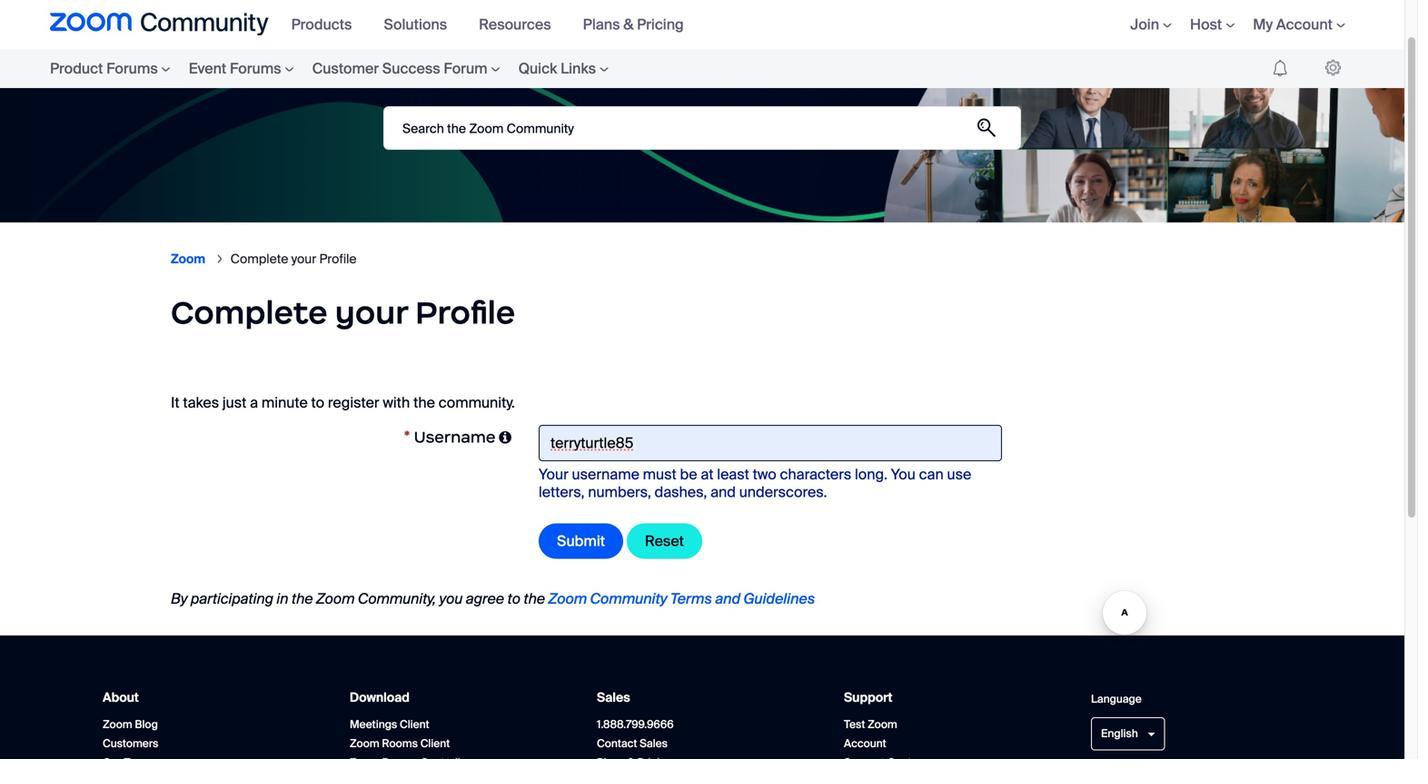 Task type: locate. For each thing, give the bounding box(es) containing it.
forums right event
[[230, 59, 281, 78]]

your
[[539, 465, 569, 485]]

1 vertical spatial sales
[[640, 737, 668, 751]]

1.888.799.9666 link
[[597, 718, 674, 732]]

customers
[[103, 737, 158, 751]]

event forums
[[189, 59, 281, 78]]

account inside test zoom account
[[844, 737, 887, 751]]

1 horizontal spatial profile
[[415, 293, 515, 333]]

you
[[891, 465, 916, 485]]

plans & pricing link
[[583, 15, 698, 34]]

None text field
[[539, 425, 1002, 462]]

a
[[250, 393, 258, 413]]

1 vertical spatial profile
[[415, 293, 515, 333]]

least
[[717, 465, 750, 485]]

account down test zoom link
[[844, 737, 887, 751]]

0 vertical spatial complete
[[231, 251, 288, 268]]

community.title image
[[50, 13, 269, 36]]

zoom inside test zoom account
[[868, 718, 898, 732]]

username
[[572, 465, 640, 485]]

0 horizontal spatial the
[[292, 590, 313, 609]]

1 horizontal spatial account
[[1277, 15, 1333, 34]]

1 horizontal spatial forums
[[230, 59, 281, 78]]

guidelines
[[744, 590, 815, 609]]

client
[[400, 718, 429, 732], [421, 737, 450, 751]]

1 horizontal spatial sales
[[640, 737, 668, 751]]

forums
[[106, 59, 158, 78], [230, 59, 281, 78]]

0 vertical spatial profile
[[319, 251, 357, 268]]

1 horizontal spatial to
[[508, 590, 521, 609]]

0 horizontal spatial to
[[311, 393, 325, 413]]

list
[[171, 236, 1234, 282]]

profile
[[319, 251, 357, 268], [415, 293, 515, 333]]

2 forums from the left
[[230, 59, 281, 78]]

links
[[561, 59, 596, 78]]

the right agree
[[524, 590, 545, 609]]

join link
[[1131, 15, 1172, 34]]

1 vertical spatial account
[[844, 737, 887, 751]]

complete your profile
[[231, 251, 357, 268], [171, 293, 515, 333]]

quick
[[519, 59, 557, 78]]

minute
[[262, 393, 308, 413]]

meetings
[[350, 718, 397, 732]]

to
[[311, 393, 325, 413], [508, 590, 521, 609]]

letters,
[[539, 483, 585, 502]]

and right terms
[[716, 590, 741, 609]]

and inside your username must be at least two characters long. you can use letters, numbers, dashes, and underscores.
[[711, 483, 736, 502]]

two
[[753, 465, 777, 485]]

this is the name you'll be known as in the community. image
[[499, 431, 512, 445]]

account right "my"
[[1277, 15, 1333, 34]]

zoom inside zoom blog customers
[[103, 718, 132, 732]]

long.
[[855, 465, 888, 485]]

your
[[291, 251, 316, 268], [335, 293, 408, 333]]

download link
[[350, 690, 410, 707]]

complete down "zoom" link
[[171, 293, 328, 333]]

numbers,
[[588, 483, 651, 502]]

forums down community.title image
[[106, 59, 158, 78]]

the
[[414, 393, 435, 413], [292, 590, 313, 609], [524, 590, 545, 609]]

0 horizontal spatial sales
[[597, 690, 630, 707]]

0 vertical spatial account
[[1277, 15, 1333, 34]]

plans & pricing
[[583, 15, 684, 34]]

sales inside 1.888.799.9666 contact sales
[[640, 737, 668, 751]]

event
[[189, 59, 227, 78]]

1 vertical spatial client
[[421, 737, 450, 751]]

0 horizontal spatial profile
[[319, 251, 357, 268]]

sales
[[597, 690, 630, 707], [640, 737, 668, 751]]

your username must be at least two characters long. you can use letters, numbers, dashes, and underscores.
[[539, 465, 972, 502]]

forum
[[444, 59, 488, 78]]

quick links link
[[510, 49, 618, 88]]

product
[[50, 59, 103, 78]]

the right in
[[292, 590, 313, 609]]

by
[[171, 590, 188, 609]]

english
[[1102, 727, 1139, 741]]

download
[[350, 690, 410, 707]]

sales link
[[597, 690, 630, 707]]

0 vertical spatial complete your profile
[[231, 251, 357, 268]]

meetings client zoom rooms client
[[350, 718, 450, 751]]

and right be in the left bottom of the page
[[711, 483, 736, 502]]

0 horizontal spatial your
[[291, 251, 316, 268]]

menu bar
[[282, 0, 707, 49], [1104, 0, 1355, 49], [14, 49, 654, 88]]

client right rooms
[[421, 737, 450, 751]]

quick links
[[519, 59, 596, 78]]

sales down 1.888.799.9666 "link"
[[640, 737, 668, 751]]

0 vertical spatial your
[[291, 251, 316, 268]]

complete
[[231, 251, 288, 268], [171, 293, 328, 333]]

0 vertical spatial to
[[311, 393, 325, 413]]

1 forums from the left
[[106, 59, 158, 78]]

products
[[291, 15, 352, 34]]

solutions link
[[384, 15, 461, 34]]

to right minute
[[311, 393, 325, 413]]

my
[[1254, 15, 1273, 34]]

&
[[624, 15, 634, 34]]

can
[[919, 465, 944, 485]]

1 vertical spatial and
[[716, 590, 741, 609]]

menu bar containing product forums
[[14, 49, 654, 88]]

dashes,
[[655, 483, 707, 502]]

complete right "zoom" link
[[231, 251, 288, 268]]

plans
[[583, 15, 620, 34]]

about
[[103, 690, 139, 707]]

use
[[947, 465, 972, 485]]

host
[[1191, 15, 1223, 34]]

0 vertical spatial sales
[[597, 690, 630, 707]]

sales up 1.888.799.9666 "link"
[[597, 690, 630, 707]]

products link
[[291, 15, 366, 34]]

resources link
[[479, 15, 565, 34]]

the right "with"
[[414, 393, 435, 413]]

1 vertical spatial complete
[[171, 293, 328, 333]]

0 horizontal spatial account
[[844, 737, 887, 751]]

about link
[[103, 690, 139, 707]]

forums for product forums
[[106, 59, 158, 78]]

1 horizontal spatial your
[[335, 293, 408, 333]]

zoom blog customers
[[103, 718, 158, 751]]

2 horizontal spatial the
[[524, 590, 545, 609]]

client up rooms
[[400, 718, 429, 732]]

0 vertical spatial and
[[711, 483, 736, 502]]

success
[[382, 59, 441, 78]]

to right agree
[[508, 590, 521, 609]]

None submit
[[966, 107, 1008, 149], [539, 524, 624, 560], [627, 524, 703, 560], [966, 107, 1008, 149], [539, 524, 624, 560], [627, 524, 703, 560]]

0 horizontal spatial forums
[[106, 59, 158, 78]]

register
[[328, 393, 380, 413]]



Task type: vqa. For each thing, say whether or not it's contained in the screenshot.
Participating
yes



Task type: describe. For each thing, give the bounding box(es) containing it.
join
[[1131, 15, 1160, 34]]

pricing
[[637, 15, 684, 34]]

english link
[[1102, 727, 1156, 741]]

show user options menu image
[[1326, 60, 1342, 76]]

resources
[[479, 15, 551, 34]]

community.
[[439, 393, 515, 413]]

my account link
[[1254, 15, 1346, 34]]

terms
[[671, 590, 712, 609]]

test zoom link
[[844, 718, 898, 732]]

characters
[[780, 465, 852, 485]]

meetings client link
[[350, 718, 429, 732]]

host link
[[1191, 15, 1235, 34]]

zoom community terms and guidelines link
[[549, 590, 815, 609]]

be
[[680, 465, 698, 485]]

1 horizontal spatial the
[[414, 393, 435, 413]]

community,
[[358, 590, 436, 609]]

0 vertical spatial client
[[400, 718, 429, 732]]

by participating in the zoom community, you agree to the zoom community terms and guidelines
[[171, 590, 815, 609]]

contact sales link
[[597, 737, 668, 751]]

product forums
[[50, 59, 158, 78]]

menu bar containing join
[[1104, 0, 1355, 49]]

customer
[[312, 59, 379, 78]]

1 vertical spatial your
[[335, 293, 408, 333]]

1.888.799.9666 contact sales
[[597, 718, 674, 751]]

product forums link
[[50, 49, 180, 88]]

complete your profile inside list
[[231, 251, 357, 268]]

you
[[440, 590, 463, 609]]

1 vertical spatial complete your profile
[[171, 293, 515, 333]]

participating
[[191, 590, 273, 609]]

underscores.
[[740, 483, 827, 502]]

test
[[844, 718, 866, 732]]

zoom rooms client link
[[350, 737, 450, 751]]

blog
[[135, 718, 158, 732]]

zoom link
[[171, 251, 205, 268]]

menu bar containing products
[[282, 0, 707, 49]]

Search text field
[[384, 106, 1022, 150]]

community
[[590, 590, 668, 609]]

rooms
[[382, 737, 418, 751]]

must
[[643, 465, 677, 485]]

contact
[[597, 737, 637, 751]]

at
[[701, 465, 714, 485]]

complete inside list
[[231, 251, 288, 268]]

account inside menu bar
[[1277, 15, 1333, 34]]

support link
[[844, 690, 893, 707]]

* username
[[404, 428, 496, 448]]

with
[[383, 393, 410, 413]]

customer success forum link
[[303, 49, 510, 88]]

username
[[414, 428, 496, 448]]

solutions
[[384, 15, 447, 34]]

takes
[[183, 393, 219, 413]]

event forums link
[[180, 49, 303, 88]]

zoom blog link
[[103, 718, 158, 732]]

customer success forum
[[312, 59, 488, 78]]

account link
[[844, 737, 887, 751]]

it
[[171, 393, 180, 413]]

list containing zoom
[[171, 236, 1234, 282]]

it takes just a minute to register with the community.
[[171, 393, 515, 413]]

just
[[223, 393, 247, 413]]

in
[[277, 590, 288, 609]]

your inside list
[[291, 251, 316, 268]]

support
[[844, 690, 893, 707]]

test zoom account
[[844, 718, 898, 751]]

profile inside list
[[319, 251, 357, 268]]

1 vertical spatial to
[[508, 590, 521, 609]]

1.888.799.9666
[[597, 718, 674, 732]]

my account
[[1254, 15, 1333, 34]]

forums for event forums
[[230, 59, 281, 78]]

language
[[1092, 693, 1142, 707]]

zoom inside 'meetings client zoom rooms client'
[[350, 737, 380, 751]]

agree
[[466, 590, 504, 609]]

zoom inside list
[[171, 251, 205, 268]]

*
[[404, 428, 410, 448]]

customers link
[[103, 737, 158, 751]]



